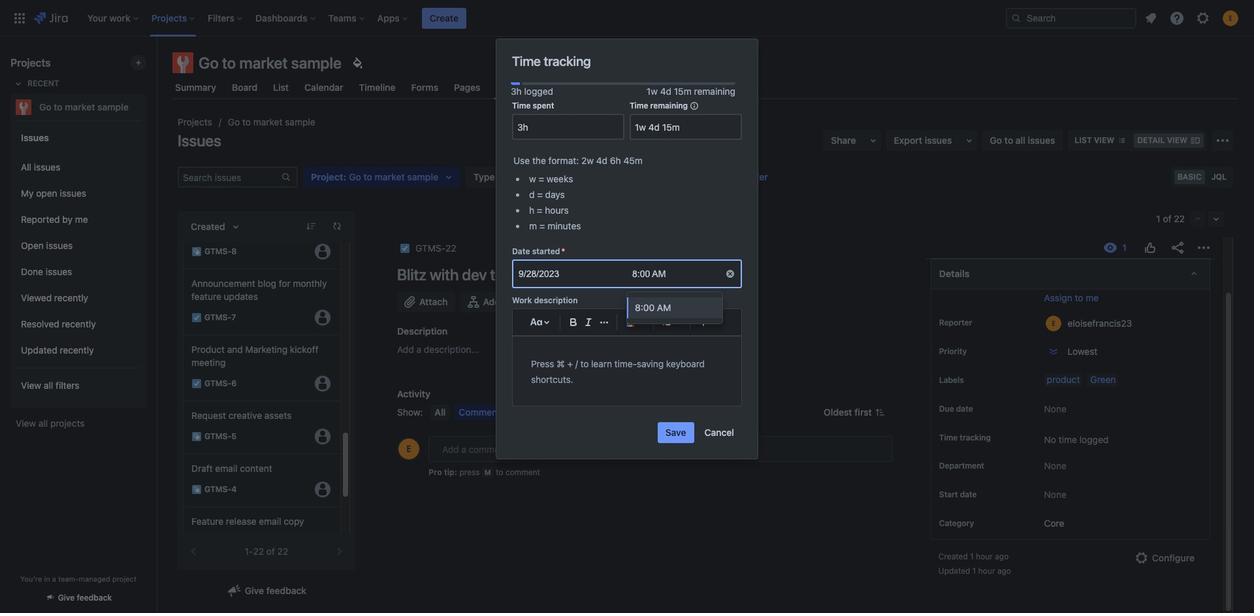 Task type: describe. For each thing, give the bounding box(es) containing it.
Search field
[[1006, 8, 1137, 28]]

task image
[[191, 312, 202, 323]]

attach button
[[397, 291, 456, 312]]

issues for open issues
[[46, 240, 73, 251]]

go up summary
[[199, 54, 219, 72]]

none for due date
[[1045, 403, 1067, 414]]

and
[[227, 344, 243, 355]]

feedback for the left give feedback button
[[77, 593, 112, 603]]

reported
[[21, 213, 60, 225]]

9/28/2023
[[519, 269, 560, 279]]

logged inside time tracking "dialog"
[[524, 86, 554, 97]]

give feedback for rightmost give feedback button
[[245, 585, 307, 596]]

me for reported by me
[[75, 213, 88, 225]]

6h
[[610, 155, 621, 166]]

recently for updated recently
[[60, 344, 94, 355]]

Time text field
[[633, 269, 667, 279]]

pages link
[[452, 76, 483, 99]]

meeting
[[191, 357, 226, 368]]

release
[[226, 516, 257, 527]]

date for due date
[[957, 404, 974, 414]]

time down the 1w
[[630, 101, 649, 111]]

all issues link
[[16, 154, 141, 180]]

show:
[[397, 407, 423, 418]]

5
[[231, 432, 237, 441]]

1 vertical spatial ago
[[998, 566, 1012, 576]]

reported by me
[[21, 213, 88, 225]]

timeline link
[[357, 76, 398, 99]]

create banner
[[0, 0, 1255, 37]]

recently for resolved recently
[[62, 318, 96, 329]]

project
[[660, 82, 691, 93]]

2 vertical spatial go to market sample
[[228, 116, 315, 127]]

me for assign to me
[[1086, 292, 1099, 303]]

add for add a child issue
[[483, 296, 501, 307]]

content
[[240, 463, 272, 474]]

menu bar containing all
[[428, 405, 608, 420]]

2w
[[582, 155, 594, 166]]

save for save filter
[[725, 171, 746, 182]]

project settings link
[[658, 76, 731, 99]]

newest first image
[[875, 407, 885, 418]]

3h
[[511, 86, 522, 97]]

work log button
[[559, 405, 605, 420]]

1 vertical spatial market
[[65, 101, 95, 112]]

1w
[[647, 86, 658, 97]]

view all projects
[[16, 418, 85, 429]]

gtms- for 4
[[205, 485, 231, 494]]

add a description...
[[397, 344, 479, 355]]

task image
[[191, 378, 202, 389]]

resolved recently
[[21, 318, 96, 329]]

link issue button
[[569, 291, 643, 312]]

am
[[657, 302, 671, 313]]

group containing all issues
[[16, 150, 141, 367]]

feature release email copy link
[[183, 507, 340, 560]]

marketing
[[246, 344, 288, 355]]

0 horizontal spatial go to market sample link
[[10, 94, 141, 120]]

description...
[[424, 344, 479, 355]]

0 vertical spatial projects
[[10, 57, 51, 69]]

italic ⌘i image
[[581, 315, 597, 330]]

w = weeks d = days h = hours m = minutes
[[529, 173, 581, 232]]

updated recently link
[[16, 337, 141, 363]]

description
[[397, 325, 448, 337]]

go to market sample inside go to market sample link
[[39, 101, 129, 112]]

2 vertical spatial market
[[253, 116, 283, 127]]

1-22 of 22
[[245, 546, 288, 557]]

oldest
[[824, 407, 853, 418]]

gtms-5
[[205, 432, 237, 441]]

tracking inside "dialog"
[[544, 54, 591, 69]]

forms
[[411, 82, 439, 93]]

in
[[44, 574, 50, 583]]

0 vertical spatial ago
[[995, 552, 1009, 562]]

time spent
[[512, 101, 554, 111]]

department
[[940, 461, 985, 471]]

go right open export issues dropdown image
[[990, 135, 1003, 146]]

to right m
[[496, 467, 504, 477]]

0 vertical spatial sample
[[291, 54, 342, 72]]

tip:
[[444, 467, 458, 477]]

gtms-4
[[205, 485, 237, 494]]

work for work description
[[512, 296, 532, 305]]

kickoff
[[290, 344, 319, 355]]

0 vertical spatial remaining
[[694, 86, 736, 97]]

= right d
[[537, 189, 543, 200]]

w
[[529, 173, 536, 185]]

22 down copy at the bottom of the page
[[278, 546, 288, 557]]

0 vertical spatial hour
[[976, 552, 993, 562]]

pages
[[454, 82, 481, 93]]

cancel button
[[697, 422, 742, 443]]

Search issues text field
[[179, 168, 281, 186]]

green
[[1091, 374, 1117, 385]]

1 horizontal spatial go to market sample link
[[228, 114, 315, 130]]

resolved recently link
[[16, 311, 141, 337]]

2 horizontal spatial issues
[[496, 82, 524, 93]]

reported by me link
[[16, 207, 141, 233]]

go to all issues
[[990, 135, 1056, 146]]

export issues button
[[887, 130, 977, 151]]

gtms-7
[[205, 313, 236, 322]]

go down "recent"
[[39, 101, 51, 112]]

issues down all issues link
[[60, 187, 86, 198]]

a for description...
[[417, 344, 422, 355]]

gtms-22 link
[[416, 241, 457, 256]]

settings
[[694, 82, 729, 93]]

3h logged
[[511, 86, 554, 97]]

save filter button
[[717, 167, 776, 188]]

feature
[[191, 516, 224, 527]]

history
[[519, 407, 550, 418]]

done issues
[[21, 266, 72, 277]]

updated inside group
[[21, 344, 57, 355]]

0 vertical spatial of
[[1164, 213, 1172, 224]]

search image
[[1012, 13, 1022, 23]]

sub task image for request creative assets
[[191, 431, 202, 442]]

open export issues dropdown image
[[962, 133, 977, 148]]

lists image
[[659, 315, 675, 330]]

summary link
[[173, 76, 219, 99]]

copy
[[284, 516, 304, 527]]

= right m
[[540, 220, 545, 232]]

issue inside button
[[612, 296, 634, 307]]

link
[[591, 296, 609, 307]]

list for list view
[[1075, 135, 1093, 145]]

issues left list view
[[1028, 135, 1056, 146]]

to down "recent"
[[54, 101, 63, 112]]

time up 3h logged
[[512, 54, 541, 69]]

m
[[485, 468, 491, 476]]

days
[[546, 189, 565, 200]]

project
[[112, 574, 137, 583]]

= right w
[[539, 173, 545, 185]]

dev
[[462, 265, 487, 284]]

give for the left give feedback button
[[58, 593, 75, 603]]

comment
[[506, 467, 540, 477]]

start date
[[940, 490, 977, 500]]

1-
[[245, 546, 253, 557]]

to right open export issues dropdown image
[[1005, 135, 1014, 146]]

sub task image inside gtms-8 link
[[191, 246, 202, 257]]

refresh image
[[332, 221, 342, 231]]

1 horizontal spatial issues
[[178, 131, 221, 150]]

comments button
[[455, 405, 510, 420]]

gtms-8 link
[[183, 216, 340, 269]]

sub task image for draft email content
[[191, 484, 202, 495]]

use
[[514, 155, 530, 166]]

time down 3h
[[512, 101, 531, 111]]

blog
[[258, 278, 276, 289]]

first
[[855, 407, 872, 418]]

due
[[940, 404, 955, 414]]

sort descending image
[[306, 221, 316, 231]]

the
[[533, 155, 546, 166]]

a for child
[[503, 296, 508, 307]]

viewed recently
[[21, 292, 88, 303]]

you're in a team-managed project
[[20, 574, 137, 583]]

0 horizontal spatial remaining
[[651, 101, 688, 111]]

gtms- for 7
[[205, 313, 231, 322]]

projects
[[50, 418, 85, 429]]

feedback for rightmost give feedback button
[[266, 585, 307, 596]]

time tracking dialog
[[497, 39, 758, 459]]

0 vertical spatial 1
[[1157, 213, 1161, 224]]

created 1 hour ago updated 1 hour ago
[[939, 552, 1012, 576]]

updated recently
[[21, 344, 94, 355]]

collapse recent projects image
[[10, 76, 26, 91]]

assign to me button
[[1045, 291, 1197, 305]]

time down due
[[940, 433, 958, 442]]

1 horizontal spatial tracking
[[960, 433, 991, 442]]

all issues
[[21, 161, 60, 172]]

team
[[490, 265, 525, 284]]

cancel
[[705, 427, 735, 438]]

view for view all filters
[[21, 379, 41, 391]]

child
[[510, 296, 531, 307]]

go to all issues link
[[983, 130, 1064, 151]]

updates
[[224, 291, 258, 302]]

1 vertical spatial logged
[[1080, 434, 1109, 445]]

1w 4d 15m remaining
[[647, 86, 736, 97]]

add a child issue
[[483, 296, 556, 307]]

none for start date
[[1045, 489, 1067, 500]]



Task type: locate. For each thing, give the bounding box(es) containing it.
0 vertical spatial recently
[[54, 292, 88, 303]]

2 vertical spatial 1
[[973, 566, 977, 576]]

list
[[273, 82, 289, 93], [1075, 135, 1093, 145]]

view
[[21, 379, 41, 391], [16, 418, 36, 429]]

format:
[[549, 155, 579, 166]]

oldest first button
[[816, 405, 893, 420]]

go down board link at the left
[[228, 116, 240, 127]]

none for department
[[1045, 460, 1067, 471]]

1 vertical spatial work
[[563, 407, 586, 418]]

my
[[21, 187, 34, 198]]

all inside the go to all issues link
[[1016, 135, 1026, 146]]

to down board link at the left
[[242, 116, 251, 127]]

2 group from the top
[[16, 150, 141, 367]]

board link
[[229, 76, 260, 99]]

1 horizontal spatial of
[[1164, 213, 1172, 224]]

4d right the 1w
[[661, 86, 672, 97]]

reports
[[540, 82, 574, 93]]

sub task image left gtms-8
[[191, 246, 202, 257]]

none up 'core'
[[1045, 489, 1067, 500]]

email up gtms-4
[[215, 463, 238, 474]]

save left filter
[[725, 171, 746, 182]]

0 vertical spatial email
[[215, 463, 238, 474]]

view all filters
[[21, 379, 79, 391]]

recently inside 'link'
[[54, 292, 88, 303]]

jira image
[[34, 10, 68, 26], [34, 10, 68, 26]]

me right by
[[75, 213, 88, 225]]

0 horizontal spatial feedback
[[77, 593, 112, 603]]

primary element
[[8, 0, 1006, 36]]

0 vertical spatial date
[[957, 404, 974, 414]]

1 horizontal spatial updated
[[939, 566, 971, 576]]

issues right the export
[[925, 135, 953, 146]]

details element
[[931, 258, 1211, 290]]

market up all issues link
[[65, 101, 95, 112]]

1 horizontal spatial me
[[1086, 292, 1099, 303]]

view
[[1095, 135, 1115, 145], [1168, 135, 1188, 145]]

time remaining
[[630, 101, 688, 111]]

issues up all issues
[[21, 132, 49, 143]]

0 vertical spatial 4d
[[661, 86, 672, 97]]

issues up open
[[34, 161, 60, 172]]

issues for export issues
[[925, 135, 953, 146]]

2 vertical spatial sub task image
[[191, 484, 202, 495]]

team-
[[58, 574, 79, 583]]

use the format: 2w 4d 6h 45m
[[514, 155, 643, 166]]

logged up spent
[[524, 86, 554, 97]]

announcement blog for monthly feature updates
[[191, 278, 327, 302]]

time tracking
[[512, 54, 591, 69], [940, 433, 991, 442]]

save button
[[658, 422, 694, 443]]

1 horizontal spatial list
[[1075, 135, 1093, 145]]

gtms-8
[[205, 247, 237, 256]]

1 horizontal spatial give
[[245, 585, 264, 596]]

4d left 6h
[[597, 155, 608, 166]]

sample
[[291, 54, 342, 72], [97, 101, 129, 112], [285, 116, 315, 127]]

22 down "feature release email copy"
[[253, 546, 264, 557]]

work
[[512, 296, 532, 305], [563, 407, 586, 418]]

1 horizontal spatial save
[[725, 171, 746, 182]]

gtms- down draft email content
[[205, 485, 231, 494]]

give feedback down you're in a team-managed project
[[58, 593, 112, 603]]

0 vertical spatial add
[[483, 296, 501, 307]]

started
[[532, 247, 560, 256]]

all inside view all filters link
[[44, 379, 53, 391]]

labels
[[940, 375, 964, 385]]

1 vertical spatial save
[[666, 427, 687, 438]]

1 horizontal spatial work
[[563, 407, 586, 418]]

time tracking up reports
[[512, 54, 591, 69]]

work left log
[[563, 407, 586, 418]]

0 vertical spatial work
[[512, 296, 532, 305]]

add left 'child'
[[483, 296, 501, 307]]

feature release email copy
[[191, 516, 304, 527]]

remaining
[[694, 86, 736, 97], [651, 101, 688, 111]]

to right assign
[[1075, 292, 1084, 303]]

bold ⌘b image
[[566, 315, 582, 330]]

Main content area, start typing to enter text. text field
[[531, 356, 723, 388]]

issues for done issues
[[46, 266, 72, 277]]

all inside all button
[[435, 407, 446, 418]]

0 horizontal spatial projects
[[10, 57, 51, 69]]

1 horizontal spatial remaining
[[694, 86, 736, 97]]

add for add a description...
[[397, 344, 414, 355]]

issues up viewed recently
[[46, 266, 72, 277]]

all for projects
[[38, 418, 48, 429]]

go to market sample up the list link
[[199, 54, 342, 72]]

1 vertical spatial go to market sample
[[39, 101, 129, 112]]

1 horizontal spatial give feedback button
[[219, 580, 314, 601]]

0 vertical spatial market
[[239, 54, 288, 72]]

gtms- for 6
[[205, 379, 231, 388]]

0 vertical spatial updated
[[21, 344, 57, 355]]

ago
[[995, 552, 1009, 562], [998, 566, 1012, 576]]

tab list containing issues
[[165, 76, 1247, 99]]

work inside time tracking "dialog"
[[512, 296, 532, 305]]

date for start date
[[961, 490, 977, 500]]

issues down "reported by me"
[[46, 240, 73, 251]]

menu bar
[[428, 405, 608, 420]]

issue right link
[[612, 296, 634, 307]]

group containing issues
[[16, 120, 141, 407]]

h
[[529, 205, 535, 216]]

email left copy at the bottom of the page
[[259, 516, 281, 527]]

product link
[[1045, 374, 1083, 387]]

date right due
[[957, 404, 974, 414]]

feedback down 1-22 of 22
[[266, 585, 307, 596]]

to up board
[[222, 54, 236, 72]]

view for view all projects
[[16, 418, 36, 429]]

= right h
[[537, 205, 543, 216]]

save left cancel
[[666, 427, 687, 438]]

0 horizontal spatial work
[[512, 296, 532, 305]]

2 issue from the left
[[612, 296, 634, 307]]

log
[[588, 407, 602, 418]]

1 vertical spatial all
[[435, 407, 446, 418]]

0 vertical spatial save
[[725, 171, 746, 182]]

0 vertical spatial list
[[273, 82, 289, 93]]

0 horizontal spatial save
[[666, 427, 687, 438]]

1 horizontal spatial issue
[[612, 296, 634, 307]]

all inside all issues link
[[21, 161, 31, 172]]

0 vertical spatial none
[[1045, 403, 1067, 414]]

gtms- up announcement
[[205, 247, 231, 256]]

2 vertical spatial a
[[52, 574, 56, 583]]

0 horizontal spatial of
[[267, 546, 275, 557]]

go to market sample down the list link
[[228, 116, 315, 127]]

save for save
[[666, 427, 687, 438]]

gtms- down request
[[205, 432, 231, 441]]

date right start
[[961, 490, 977, 500]]

none down no
[[1045, 460, 1067, 471]]

a down description
[[417, 344, 422, 355]]

22
[[1175, 213, 1186, 224], [446, 242, 457, 254], [253, 546, 264, 557], [278, 546, 288, 557]]

2 sub task image from the top
[[191, 431, 202, 442]]

view for detail view
[[1168, 135, 1188, 145]]

reports link
[[537, 76, 576, 99]]

feedback down managed
[[77, 593, 112, 603]]

d
[[529, 189, 535, 200]]

0 horizontal spatial 4d
[[597, 155, 608, 166]]

timeline
[[359, 82, 396, 93]]

me
[[75, 213, 88, 225], [1086, 292, 1099, 303]]

recently down resolved recently link
[[60, 344, 94, 355]]

1 vertical spatial hour
[[979, 566, 996, 576]]

go to market sample down "recent"
[[39, 101, 129, 112]]

1 horizontal spatial 4d
[[661, 86, 672, 97]]

list view
[[1075, 135, 1115, 145]]

remaining right 15m in the top right of the page
[[694, 86, 736, 97]]

save filter
[[725, 171, 768, 182]]

tracking up department
[[960, 433, 991, 442]]

create button
[[422, 8, 467, 28]]

0 vertical spatial all
[[1016, 135, 1026, 146]]

1 vertical spatial view
[[16, 418, 36, 429]]

me down unassigned
[[1086, 292, 1099, 303]]

1 horizontal spatial add
[[483, 296, 501, 307]]

a left 'child'
[[503, 296, 508, 307]]

all right show:
[[435, 407, 446, 418]]

add a child issue button
[[461, 291, 564, 312]]

description
[[534, 296, 578, 305]]

give for rightmost give feedback button
[[245, 585, 264, 596]]

detail
[[1138, 135, 1166, 145]]

go to market sample link down "recent"
[[10, 94, 141, 120]]

2 vertical spatial all
[[38, 418, 48, 429]]

2 vertical spatial none
[[1045, 489, 1067, 500]]

add down description
[[397, 344, 414, 355]]

list for list
[[273, 82, 289, 93]]

7
[[231, 313, 236, 322]]

comments
[[459, 407, 506, 418]]

all left filters
[[44, 379, 53, 391]]

0 horizontal spatial list
[[273, 82, 289, 93]]

0 horizontal spatial logged
[[524, 86, 554, 97]]

time tracking up department
[[940, 433, 991, 442]]

1 sub task image from the top
[[191, 246, 202, 257]]

view left projects
[[16, 418, 36, 429]]

1 vertical spatial projects
[[178, 116, 212, 127]]

issue up text styles icon
[[534, 296, 556, 307]]

list right go to all issues
[[1075, 135, 1093, 145]]

recently
[[54, 292, 88, 303], [62, 318, 96, 329], [60, 344, 94, 355]]

updated inside created 1 hour ago updated 1 hour ago
[[939, 566, 971, 576]]

2 vertical spatial recently
[[60, 344, 94, 355]]

1 vertical spatial sub task image
[[191, 431, 202, 442]]

tracking up reports
[[544, 54, 591, 69]]

22 up with
[[446, 242, 457, 254]]

3 sub task image from the top
[[191, 484, 202, 495]]

open
[[21, 240, 44, 251]]

all up the my
[[21, 161, 31, 172]]

1 vertical spatial none
[[1045, 460, 1067, 471]]

all left projects
[[38, 418, 48, 429]]

0 vertical spatial view
[[21, 379, 41, 391]]

0 horizontal spatial issue
[[534, 296, 556, 307]]

0 vertical spatial logged
[[524, 86, 554, 97]]

4
[[231, 485, 237, 494]]

a right in
[[52, 574, 56, 583]]

gtms- for 8
[[205, 247, 231, 256]]

product
[[191, 344, 225, 355]]

0 vertical spatial me
[[75, 213, 88, 225]]

creative
[[229, 410, 262, 421]]

view all filters link
[[16, 373, 141, 399]]

0 vertical spatial a
[[503, 296, 508, 307]]

give down the 1-
[[245, 585, 264, 596]]

reporter
[[940, 318, 973, 327]]

market down the list link
[[253, 116, 283, 127]]

projects
[[10, 57, 51, 69], [178, 116, 212, 127]]

forms link
[[409, 76, 441, 99]]

1 issue from the left
[[534, 296, 556, 307]]

issues inside button
[[925, 135, 953, 146]]

1 horizontal spatial projects
[[178, 116, 212, 127]]

view right the detail
[[1168, 135, 1188, 145]]

1 horizontal spatial feedback
[[266, 585, 307, 596]]

issues for all issues
[[34, 161, 60, 172]]

recently for viewed recently
[[54, 292, 88, 303]]

gtms- for 5
[[205, 432, 231, 441]]

1 group from the top
[[16, 120, 141, 407]]

1 vertical spatial of
[[267, 546, 275, 557]]

done
[[21, 266, 43, 277]]

view left filters
[[21, 379, 41, 391]]

create
[[430, 12, 459, 23]]

2 view from the left
[[1168, 135, 1188, 145]]

1 horizontal spatial email
[[259, 516, 281, 527]]

projects down summary link on the left top
[[178, 116, 212, 127]]

email inside 'link'
[[259, 516, 281, 527]]

1 vertical spatial sample
[[97, 101, 129, 112]]

None field
[[514, 115, 623, 139], [631, 115, 741, 139], [514, 115, 623, 139], [631, 115, 741, 139]]

projects link
[[178, 114, 212, 130]]

0 horizontal spatial issues
[[21, 132, 49, 143]]

save inside button
[[666, 427, 687, 438]]

all inside view all projects link
[[38, 418, 48, 429]]

1 vertical spatial a
[[417, 344, 422, 355]]

save
[[725, 171, 746, 182], [666, 427, 687, 438]]

gtms- for 22
[[416, 242, 446, 254]]

clear image
[[725, 269, 736, 279]]

go to market sample link down the list link
[[228, 114, 315, 130]]

1 vertical spatial all
[[44, 379, 53, 391]]

give down team-
[[58, 593, 75, 603]]

0 horizontal spatial give feedback
[[58, 593, 112, 603]]

projects up "recent"
[[10, 57, 51, 69]]

1 horizontal spatial time tracking
[[940, 433, 991, 442]]

3 none from the top
[[1045, 489, 1067, 500]]

to inside button
[[1075, 292, 1084, 303]]

a inside "button"
[[503, 296, 508, 307]]

request
[[191, 410, 226, 421]]

0 horizontal spatial me
[[75, 213, 88, 225]]

gtms-
[[416, 242, 446, 254], [205, 247, 231, 256], [205, 313, 231, 322], [205, 379, 231, 388], [205, 432, 231, 441], [205, 485, 231, 494]]

give feedback for the left give feedback button
[[58, 593, 112, 603]]

more formatting image
[[596, 315, 612, 330]]

1 vertical spatial add
[[397, 344, 414, 355]]

remaining down project
[[651, 101, 688, 111]]

1 vertical spatial tracking
[[960, 433, 991, 442]]

pro tip: press m to comment
[[429, 467, 540, 477]]

0 vertical spatial sub task image
[[191, 246, 202, 257]]

all for all
[[435, 407, 446, 418]]

1 vertical spatial updated
[[939, 566, 971, 576]]

blitz with dev team
[[397, 265, 525, 284]]

work up text styles icon
[[512, 296, 532, 305]]

0 horizontal spatial a
[[52, 574, 56, 583]]

give feedback button down you're in a team-managed project
[[37, 587, 120, 608]]

time tracking inside "dialog"
[[512, 54, 591, 69]]

give feedback down 1-22 of 22
[[245, 585, 307, 596]]

priority
[[940, 346, 967, 356]]

1 vertical spatial email
[[259, 516, 281, 527]]

tab list
[[165, 76, 1247, 99]]

0 horizontal spatial give feedback button
[[37, 587, 120, 608]]

1 vertical spatial list
[[1075, 135, 1093, 145]]

calendar
[[305, 82, 344, 93]]

sub task image
[[191, 246, 202, 257], [191, 431, 202, 442], [191, 484, 202, 495]]

recently down "done issues" link
[[54, 292, 88, 303]]

list right board
[[273, 82, 289, 93]]

work inside button
[[563, 407, 586, 418]]

2 none from the top
[[1045, 460, 1067, 471]]

1 view from the left
[[1095, 135, 1115, 145]]

my open issues
[[21, 187, 86, 198]]

0 horizontal spatial tracking
[[544, 54, 591, 69]]

all for filters
[[44, 379, 53, 391]]

logged right time
[[1080, 434, 1109, 445]]

2 vertical spatial sample
[[285, 116, 315, 127]]

8:00
[[635, 302, 655, 313]]

1 horizontal spatial all
[[435, 407, 446, 418]]

recently down "viewed recently" 'link'
[[62, 318, 96, 329]]

product
[[1047, 374, 1081, 385]]

issue inside "button"
[[534, 296, 556, 307]]

updated down resolved
[[21, 344, 57, 355]]

1 vertical spatial date
[[961, 490, 977, 500]]

text styles image
[[529, 315, 544, 330]]

0 horizontal spatial view
[[1095, 135, 1115, 145]]

Add a comment… field
[[429, 436, 893, 462]]

45m
[[624, 155, 643, 166]]

start
[[940, 490, 959, 500]]

0 vertical spatial time tracking
[[512, 54, 591, 69]]

all for all issues
[[21, 161, 31, 172]]

a
[[503, 296, 508, 307], [417, 344, 422, 355], [52, 574, 56, 583]]

sub task image left gtms-5
[[191, 431, 202, 442]]

save inside button
[[725, 171, 746, 182]]

add inside "button"
[[483, 296, 501, 307]]

gtms- right task icon
[[205, 313, 231, 322]]

view left the detail
[[1095, 135, 1115, 145]]

0 horizontal spatial updated
[[21, 344, 57, 355]]

issues down projects link
[[178, 131, 221, 150]]

jql
[[1212, 172, 1227, 182]]

give feedback
[[245, 585, 307, 596], [58, 593, 112, 603]]

go to market sample link
[[10, 94, 141, 120], [228, 114, 315, 130]]

me inside button
[[1086, 292, 1099, 303]]

gtms- right task image
[[205, 379, 231, 388]]

work for work log
[[563, 407, 586, 418]]

profile image of eloisefrancis23 image
[[399, 439, 420, 459]]

0 vertical spatial go to market sample
[[199, 54, 342, 72]]

updated down created
[[939, 566, 971, 576]]

issues up time spent
[[496, 82, 524, 93]]

blitz
[[397, 265, 427, 284]]

22 down basic
[[1175, 213, 1186, 224]]

view for list view
[[1095, 135, 1115, 145]]

0 horizontal spatial email
[[215, 463, 238, 474]]

feedback
[[266, 585, 307, 596], [77, 593, 112, 603]]

1 vertical spatial time tracking
[[940, 433, 991, 442]]

0 horizontal spatial give
[[58, 593, 75, 603]]

by
[[62, 213, 73, 225]]

*
[[562, 247, 565, 256]]

gtms- up with
[[416, 242, 446, 254]]

give feedback button down 1-22 of 22
[[219, 580, 314, 601]]

1 none from the top
[[1045, 403, 1067, 414]]

draft email content
[[191, 463, 272, 474]]

0 horizontal spatial time tracking
[[512, 54, 591, 69]]

1 vertical spatial remaining
[[651, 101, 688, 111]]

1 vertical spatial recently
[[62, 318, 96, 329]]

1 vertical spatial 1
[[971, 552, 974, 562]]

activity
[[397, 388, 431, 399]]

sub task image down draft
[[191, 484, 202, 495]]

0 vertical spatial tracking
[[544, 54, 591, 69]]

open issues link
[[16, 233, 141, 259]]

1
[[1157, 213, 1161, 224], [971, 552, 974, 562], [973, 566, 977, 576]]

draft
[[191, 463, 213, 474]]

group
[[16, 120, 141, 407], [16, 150, 141, 367]]



Task type: vqa. For each thing, say whether or not it's contained in the screenshot.
the logged
yes



